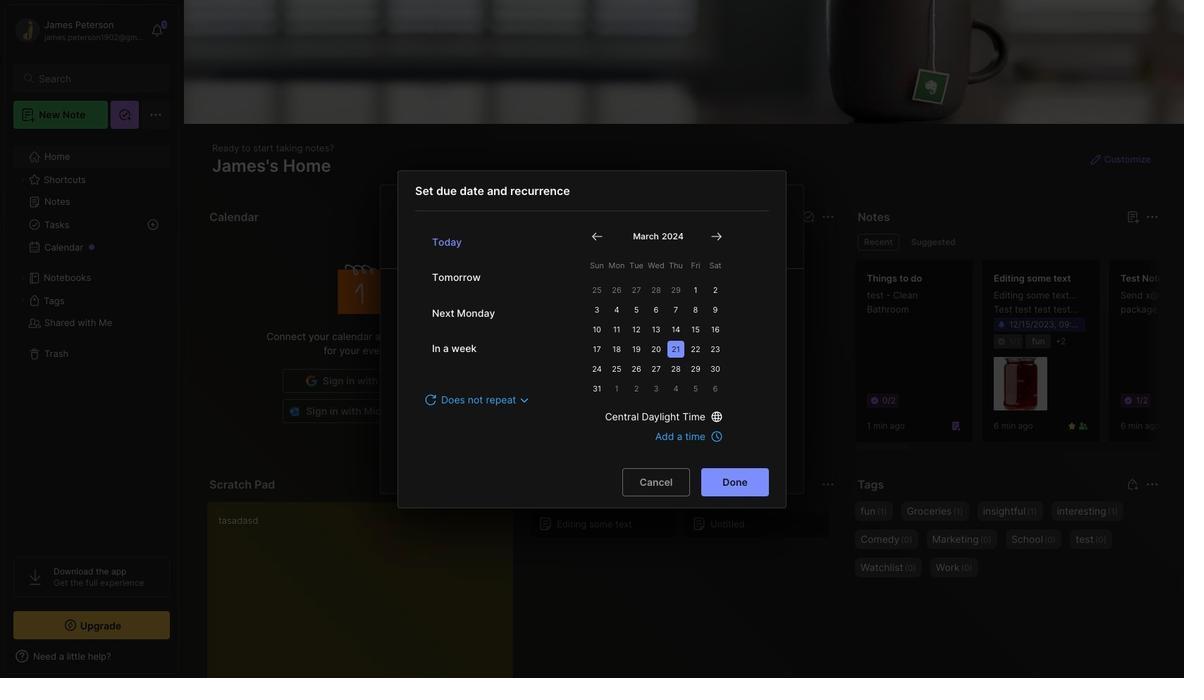 Task type: vqa. For each thing, say whether or not it's contained in the screenshot.
Main ELEMENT
yes



Task type: describe. For each thing, give the bounding box(es) containing it.
2 tab from the left
[[905, 234, 962, 251]]

select a due date element
[[415, 211, 769, 455]]

1 tab from the left
[[858, 234, 899, 251]]

main element
[[0, 0, 183, 679]]

Start writing… text field
[[218, 503, 512, 679]]

March field
[[630, 231, 659, 242]]



Task type: locate. For each thing, give the bounding box(es) containing it.
None search field
[[39, 70, 157, 87]]

none search field inside main element
[[39, 70, 157, 87]]

2024 field
[[659, 231, 684, 242]]

0 horizontal spatial tab
[[858, 234, 899, 251]]

thumbnail image
[[994, 357, 1047, 411]]

new task image
[[801, 210, 815, 224]]

1 horizontal spatial tab
[[905, 234, 962, 251]]

row group
[[531, 242, 838, 441], [855, 259, 1184, 451], [531, 510, 838, 547]]

tab
[[858, 234, 899, 251], [905, 234, 962, 251]]

expand tags image
[[18, 297, 27, 305]]

tree inside main element
[[5, 137, 178, 545]]

Search text field
[[39, 72, 157, 85]]

tab list
[[858, 234, 1157, 251]]

Dropdown List field
[[424, 389, 533, 411]]

expand notebooks image
[[18, 274, 27, 283]]

tree
[[5, 137, 178, 545]]



